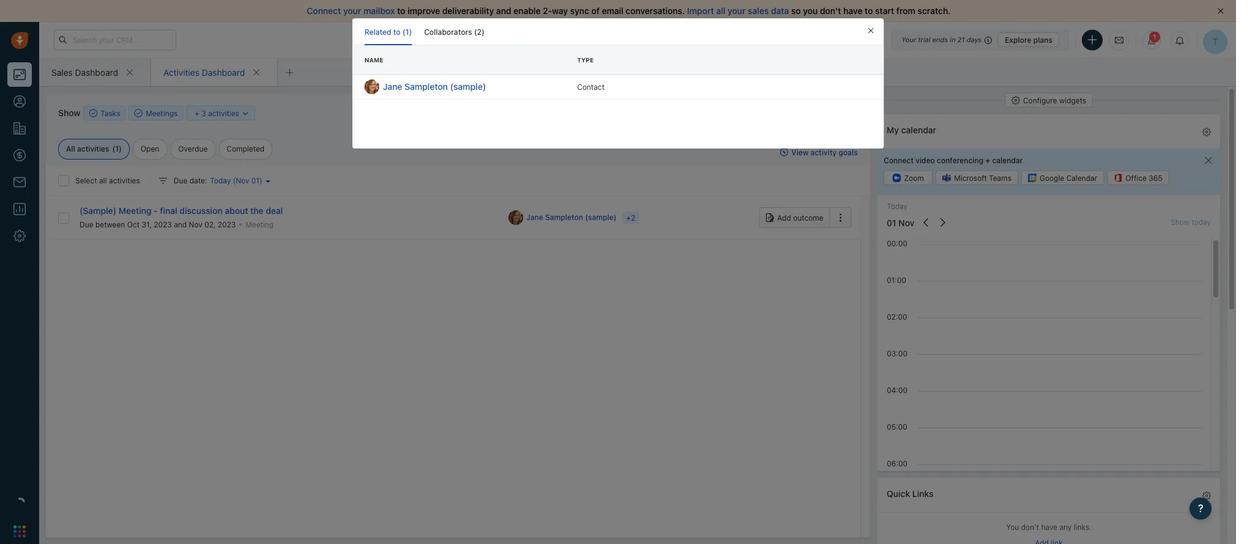 Task type: vqa. For each thing, say whether or not it's contained in the screenshot.
Task
no



Task type: describe. For each thing, give the bounding box(es) containing it.
add
[[778, 214, 792, 222]]

) for today ( nov 01 )
[[260, 177, 262, 185]]

sales dashboard
[[51, 67, 118, 77]]

so
[[792, 6, 801, 16]]

any
[[1060, 524, 1072, 532]]

open
[[141, 145, 159, 153]]

add outcome
[[778, 214, 824, 222]]

select
[[75, 177, 97, 185]]

(sample) meeting - final discussion about the deal link
[[80, 206, 283, 216]]

to left start
[[865, 6, 874, 16]]

completed
[[227, 145, 265, 153]]

due for due date:
[[174, 177, 188, 185]]

office 365
[[1126, 174, 1163, 182]]

today for today
[[887, 202, 908, 211]]

1 vertical spatial meeting
[[246, 220, 274, 229]]

activities for 3
[[208, 109, 239, 118]]

freshworks switcher image
[[13, 526, 26, 538]]

collaborators (2)
[[424, 28, 485, 36]]

add outcome button
[[760, 207, 830, 228]]

connect video conferencing + calendar
[[884, 156, 1024, 165]]

between
[[95, 220, 125, 229]]

you
[[804, 6, 818, 16]]

final
[[160, 206, 177, 216]]

1 2023 from the left
[[154, 220, 172, 229]]

google calendar
[[1040, 174, 1098, 182]]

mailbox
[[364, 6, 395, 16]]

video
[[916, 156, 936, 165]]

zoom
[[905, 174, 925, 182]]

data
[[772, 6, 790, 16]]

today for today ( nov 01 )
[[210, 177, 231, 185]]

1 horizontal spatial nov
[[236, 177, 249, 185]]

0 horizontal spatial meeting
[[119, 206, 152, 216]]

to up '(1)'
[[397, 6, 406, 16]]

from
[[897, 6, 916, 16]]

0 horizontal spatial have
[[844, 6, 863, 16]]

your trial ends in 21 days
[[902, 36, 982, 44]]

quick
[[887, 490, 911, 500]]

office 365 button
[[1108, 171, 1170, 186]]

sales
[[748, 6, 769, 16]]

close image
[[1219, 8, 1225, 14]]

0 vertical spatial calendar
[[902, 125, 937, 135]]

connect your mailbox link
[[307, 6, 397, 16]]

31,
[[142, 220, 152, 229]]

due for due between oct 31, 2023 and nov 02, 2023
[[80, 220, 93, 229]]

(sample)
[[80, 206, 116, 216]]

conversations.
[[626, 6, 685, 16]]

1 horizontal spatial 01
[[887, 218, 897, 229]]

you don't have any links.
[[1007, 524, 1092, 532]]

Search your CRM... text field
[[54, 30, 176, 51]]

connect for connect your mailbox to improve deliverability and enable 2-way sync of email conversations. import all your sales data so you don't have to start from scratch.
[[307, 6, 341, 16]]

1
[[115, 145, 119, 153]]

microsoft teams
[[955, 174, 1012, 182]]

view activity goals link
[[780, 147, 858, 158]]

connect for connect video conferencing + calendar
[[884, 156, 914, 165]]

1 your from the left
[[344, 6, 362, 16]]

+2
[[627, 214, 636, 222]]

(2)
[[474, 28, 485, 36]]

widgets
[[1060, 96, 1087, 105]]

overdue
[[178, 145, 208, 153]]

import all your sales data link
[[688, 6, 792, 16]]

deal
[[266, 206, 283, 216]]

my
[[887, 125, 900, 135]]

of
[[592, 6, 600, 16]]

all
[[66, 145, 75, 153]]

about
[[225, 206, 248, 216]]

1 vertical spatial +
[[986, 156, 991, 165]]

00:00
[[887, 240, 908, 248]]

0 vertical spatial all
[[717, 6, 726, 16]]

view activity goals
[[792, 148, 858, 157]]

office
[[1126, 174, 1147, 182]]

calendar
[[1067, 174, 1098, 182]]

(sample) for jane sampleton (sample) 'link' inside dialog
[[450, 82, 486, 92]]

activities
[[163, 67, 200, 77]]

1 vertical spatial don't
[[1022, 524, 1040, 532]]

way
[[552, 6, 568, 16]]

02,
[[205, 220, 216, 229]]

0 horizontal spatial (
[[112, 145, 115, 153]]

0 horizontal spatial nov
[[189, 220, 203, 229]]

(sample) for the rightmost jane sampleton (sample) 'link'
[[586, 214, 617, 222]]

conferencing
[[938, 156, 984, 165]]

05:00
[[887, 424, 908, 432]]

improve
[[408, 6, 440, 16]]

email image
[[1116, 35, 1124, 45]]

microsoft
[[955, 174, 988, 182]]

explore
[[1006, 36, 1032, 44]]

you
[[1007, 524, 1020, 532]]

configure widgets button
[[1005, 93, 1094, 108]]

+ 3 activities
[[195, 109, 239, 118]]

discussion
[[180, 206, 223, 216]]

collaborators (2) link
[[424, 18, 485, 45]]

1 horizontal spatial sampleton
[[546, 214, 584, 222]]

explore plans
[[1006, 36, 1053, 44]]

all activities ( 1 )
[[66, 145, 122, 153]]

date:
[[190, 177, 207, 185]]

select all activities
[[75, 177, 140, 185]]

outcome
[[794, 214, 824, 222]]



Task type: locate. For each thing, give the bounding box(es) containing it.
email
[[602, 6, 624, 16]]

explore plans link
[[999, 32, 1060, 47]]

0 vertical spatial connect
[[307, 6, 341, 16]]

your
[[902, 36, 917, 44]]

goals
[[839, 148, 858, 157]]

related
[[365, 28, 392, 36]]

don't right you
[[1022, 524, 1040, 532]]

1 horizontal spatial +
[[986, 156, 991, 165]]

1 horizontal spatial and
[[497, 6, 512, 16]]

today right date:
[[210, 177, 231, 185]]

1 horizontal spatial )
[[260, 177, 262, 185]]

activities right 3
[[208, 109, 239, 118]]

1 vertical spatial have
[[1042, 524, 1058, 532]]

dashboard for activities dashboard
[[202, 67, 245, 77]]

due date:
[[174, 177, 207, 185]]

down image
[[241, 110, 250, 118]]

google
[[1040, 174, 1065, 182]]

2 horizontal spatial nov
[[899, 218, 915, 229]]

don't
[[821, 6, 842, 16], [1022, 524, 1040, 532]]

2023 down final
[[154, 220, 172, 229]]

(1)
[[403, 28, 412, 36]]

sampleton
[[405, 82, 448, 92], [546, 214, 584, 222]]

jane sampleton (sample) link down collaborators (2) link
[[383, 81, 522, 93]]

activities down 1
[[109, 177, 140, 185]]

1 dashboard from the left
[[75, 67, 118, 77]]

jane for jane sampleton (sample) 'link' inside dialog
[[383, 82, 403, 92]]

2 vertical spatial activities
[[109, 177, 140, 185]]

due down (sample) on the top of page
[[80, 220, 93, 229]]

and down (sample) meeting - final discussion about the deal
[[174, 220, 187, 229]]

0 vertical spatial today
[[210, 177, 231, 185]]

zoom button
[[884, 171, 933, 186]]

1 vertical spatial jane
[[527, 214, 544, 222]]

1 vertical spatial (
[[233, 177, 236, 185]]

(sample) left +2
[[586, 214, 617, 222]]

01 up 00:00
[[887, 218, 897, 229]]

trial
[[919, 36, 931, 44]]

0 vertical spatial don't
[[821, 6, 842, 16]]

0 horizontal spatial (sample)
[[450, 82, 486, 92]]

nov
[[236, 177, 249, 185], [899, 218, 915, 229], [189, 220, 203, 229]]

configure widgets
[[1024, 96, 1087, 105]]

365
[[1149, 174, 1163, 182]]

2 dashboard from the left
[[202, 67, 245, 77]]

tasks
[[101, 109, 120, 118]]

due between oct 31, 2023 and nov 02, 2023
[[80, 220, 236, 229]]

your
[[344, 6, 362, 16], [728, 6, 746, 16]]

0 vertical spatial jane sampleton (sample) link
[[383, 81, 522, 93]]

have left start
[[844, 6, 863, 16]]

view
[[792, 148, 809, 157]]

activities inside button
[[208, 109, 239, 118]]

1 vertical spatial (sample)
[[586, 214, 617, 222]]

( up about
[[233, 177, 236, 185]]

sales
[[51, 67, 73, 77]]

( up select all activities
[[112, 145, 115, 153]]

1 vertical spatial sampleton
[[546, 214, 584, 222]]

today up the 01 nov
[[887, 202, 908, 211]]

1 horizontal spatial your
[[728, 6, 746, 16]]

to
[[397, 6, 406, 16], [865, 6, 874, 16], [394, 28, 401, 36]]

calendar right 'my'
[[902, 125, 937, 135]]

2 your from the left
[[728, 6, 746, 16]]

scratch.
[[918, 6, 951, 16]]

04:00
[[887, 387, 908, 395]]

dashboard right sales
[[75, 67, 118, 77]]

03:00
[[887, 350, 908, 359]]

1 horizontal spatial (sample)
[[586, 214, 617, 222]]

teams
[[990, 174, 1012, 182]]

dashboard up + 3 activities link
[[202, 67, 245, 77]]

jane sampleton (sample) link left +2
[[527, 213, 618, 223]]

nov up about
[[236, 177, 249, 185]]

connect up zoom button
[[884, 156, 914, 165]]

jane for the rightmost jane sampleton (sample) 'link'
[[527, 214, 544, 222]]

jane sampleton (sample) down collaborators
[[383, 82, 486, 92]]

0 vertical spatial and
[[497, 6, 512, 16]]

1 vertical spatial due
[[80, 220, 93, 229]]

21
[[958, 36, 966, 44]]

0 vertical spatial jane
[[383, 82, 403, 92]]

your left sales on the top right
[[728, 6, 746, 16]]

-
[[154, 206, 158, 216]]

) up the
[[260, 177, 262, 185]]

related to (1)
[[365, 28, 412, 36]]

0 horizontal spatial 2023
[[154, 220, 172, 229]]

0 vertical spatial have
[[844, 6, 863, 16]]

0 horizontal spatial jane sampleton (sample)
[[383, 82, 486, 92]]

1 horizontal spatial due
[[174, 177, 188, 185]]

+ 3 activities button
[[186, 106, 255, 121]]

1 vertical spatial 01
[[887, 218, 897, 229]]

(sample) inside dialog
[[450, 82, 486, 92]]

0 horizontal spatial +
[[195, 109, 200, 118]]

2 2023 from the left
[[218, 220, 236, 229]]

(sample) down (2)
[[450, 82, 486, 92]]

to left '(1)'
[[394, 28, 401, 36]]

+ left 3
[[195, 109, 200, 118]]

0 vertical spatial (
[[112, 145, 115, 153]]

1 vertical spatial )
[[260, 177, 262, 185]]

calendar up teams
[[993, 156, 1024, 165]]

ends
[[933, 36, 949, 44]]

type
[[578, 56, 594, 63]]

configure
[[1024, 96, 1058, 105]]

(sample)
[[450, 82, 486, 92], [586, 214, 617, 222]]

nov left 02,
[[189, 220, 203, 229]]

oct
[[127, 220, 140, 229]]

0 vertical spatial jane sampleton (sample)
[[383, 82, 486, 92]]

1 vertical spatial jane sampleton (sample)
[[527, 214, 617, 222]]

deliverability
[[443, 6, 494, 16]]

0 vertical spatial )
[[119, 145, 122, 153]]

2023 right 02,
[[218, 220, 236, 229]]

all
[[717, 6, 726, 16], [99, 177, 107, 185]]

1 vertical spatial jane sampleton (sample) link
[[527, 213, 618, 223]]

1 horizontal spatial 2023
[[218, 220, 236, 229]]

activities dashboard
[[163, 67, 245, 77]]

0 vertical spatial sampleton
[[405, 82, 448, 92]]

plans
[[1034, 36, 1053, 44]]

0 horizontal spatial 01
[[252, 177, 260, 185]]

1 horizontal spatial connect
[[884, 156, 914, 165]]

01 up the
[[252, 177, 260, 185]]

1 horizontal spatial today
[[887, 202, 908, 211]]

activities right all
[[77, 145, 109, 153]]

0 horizontal spatial connect
[[307, 6, 341, 16]]

0 horizontal spatial )
[[119, 145, 122, 153]]

1 horizontal spatial dashboard
[[202, 67, 245, 77]]

google calendar button
[[1022, 171, 1105, 186]]

days
[[967, 36, 982, 44]]

enable
[[514, 6, 541, 16]]

all right select
[[99, 177, 107, 185]]

3
[[202, 109, 206, 118]]

meeting
[[119, 206, 152, 216], [246, 220, 274, 229]]

0 horizontal spatial sampleton
[[405, 82, 448, 92]]

show
[[58, 108, 80, 118]]

2-
[[543, 6, 552, 16]]

what's new image
[[1148, 36, 1157, 45]]

1 horizontal spatial don't
[[1022, 524, 1040, 532]]

jane inside dialog
[[383, 82, 403, 92]]

(sample) meeting - final discussion about the deal
[[80, 206, 283, 216]]

1 horizontal spatial all
[[717, 6, 726, 16]]

) for all activities ( 1 )
[[119, 145, 122, 153]]

0 horizontal spatial calendar
[[902, 125, 937, 135]]

1 vertical spatial activities
[[77, 145, 109, 153]]

+ 3 activities link
[[195, 108, 250, 119]]

import
[[688, 6, 714, 16]]

collaborators
[[424, 28, 472, 36]]

name
[[365, 56, 384, 63]]

1 vertical spatial calendar
[[993, 156, 1024, 165]]

activity
[[811, 148, 837, 157]]

1 horizontal spatial meeting
[[246, 220, 274, 229]]

1 horizontal spatial jane
[[527, 214, 544, 222]]

0 horizontal spatial jane sampleton (sample) link
[[383, 81, 522, 93]]

contact
[[578, 83, 605, 91]]

1 horizontal spatial jane sampleton (sample)
[[527, 214, 617, 222]]

jane sampleton (sample) inside dialog
[[383, 82, 486, 92]]

meeting up 'oct'
[[119, 206, 152, 216]]

and left enable on the top left of the page
[[497, 6, 512, 16]]

+ up the microsoft teams
[[986, 156, 991, 165]]

don't right 'you'
[[821, 6, 842, 16]]

02:00
[[887, 313, 908, 322]]

0 horizontal spatial all
[[99, 177, 107, 185]]

1 vertical spatial and
[[174, 220, 187, 229]]

start
[[876, 6, 895, 16]]

connect
[[307, 6, 341, 16], [884, 156, 914, 165]]

01 nov
[[887, 218, 915, 229]]

0 horizontal spatial don't
[[821, 6, 842, 16]]

0 horizontal spatial due
[[80, 220, 93, 229]]

all right import
[[717, 6, 726, 16]]

0 vertical spatial meeting
[[119, 206, 152, 216]]

1 horizontal spatial (
[[233, 177, 236, 185]]

your left mailbox
[[344, 6, 362, 16]]

due
[[174, 177, 188, 185], [80, 220, 93, 229]]

01:00
[[887, 277, 907, 285]]

in
[[951, 36, 956, 44]]

quick links
[[887, 490, 934, 500]]

links
[[913, 490, 934, 500]]

0 horizontal spatial jane
[[383, 82, 403, 92]]

my calendar
[[887, 125, 937, 135]]

0 vertical spatial due
[[174, 177, 188, 185]]

activities
[[208, 109, 239, 118], [77, 145, 109, 153], [109, 177, 140, 185]]

meeting down the
[[246, 220, 274, 229]]

sampleton inside dialog
[[405, 82, 448, 92]]

nov up 00:00
[[899, 218, 915, 229]]

0 vertical spatial activities
[[208, 109, 239, 118]]

0 horizontal spatial and
[[174, 220, 187, 229]]

) left open at top
[[119, 145, 122, 153]]

due left date:
[[174, 177, 188, 185]]

0 vertical spatial 01
[[252, 177, 260, 185]]

activities for all
[[109, 177, 140, 185]]

dashboard
[[75, 67, 118, 77], [202, 67, 245, 77]]

1 horizontal spatial jane sampleton (sample) link
[[527, 213, 618, 223]]

1 horizontal spatial calendar
[[993, 156, 1024, 165]]

+ inside + 3 activities link
[[195, 109, 200, 118]]

1 vertical spatial today
[[887, 202, 908, 211]]

connect left mailbox
[[307, 6, 341, 16]]

1 vertical spatial connect
[[884, 156, 914, 165]]

1 vertical spatial all
[[99, 177, 107, 185]]

jane sampleton (sample) left +2
[[527, 214, 617, 222]]

microsoft teams button
[[936, 171, 1019, 186]]

0 horizontal spatial your
[[344, 6, 362, 16]]

dashboard for sales dashboard
[[75, 67, 118, 77]]

0 horizontal spatial dashboard
[[75, 67, 118, 77]]

0 vertical spatial +
[[195, 109, 200, 118]]

have left any
[[1042, 524, 1058, 532]]

0 horizontal spatial today
[[210, 177, 231, 185]]

to inside dialog
[[394, 28, 401, 36]]

0 vertical spatial (sample)
[[450, 82, 486, 92]]

1 horizontal spatial have
[[1042, 524, 1058, 532]]

jane sampleton (sample) link
[[383, 81, 522, 93], [527, 213, 618, 223]]

jane sampleton (sample) dialog
[[353, 18, 884, 149]]

jane sampleton (sample) link inside dialog
[[383, 81, 522, 93]]



